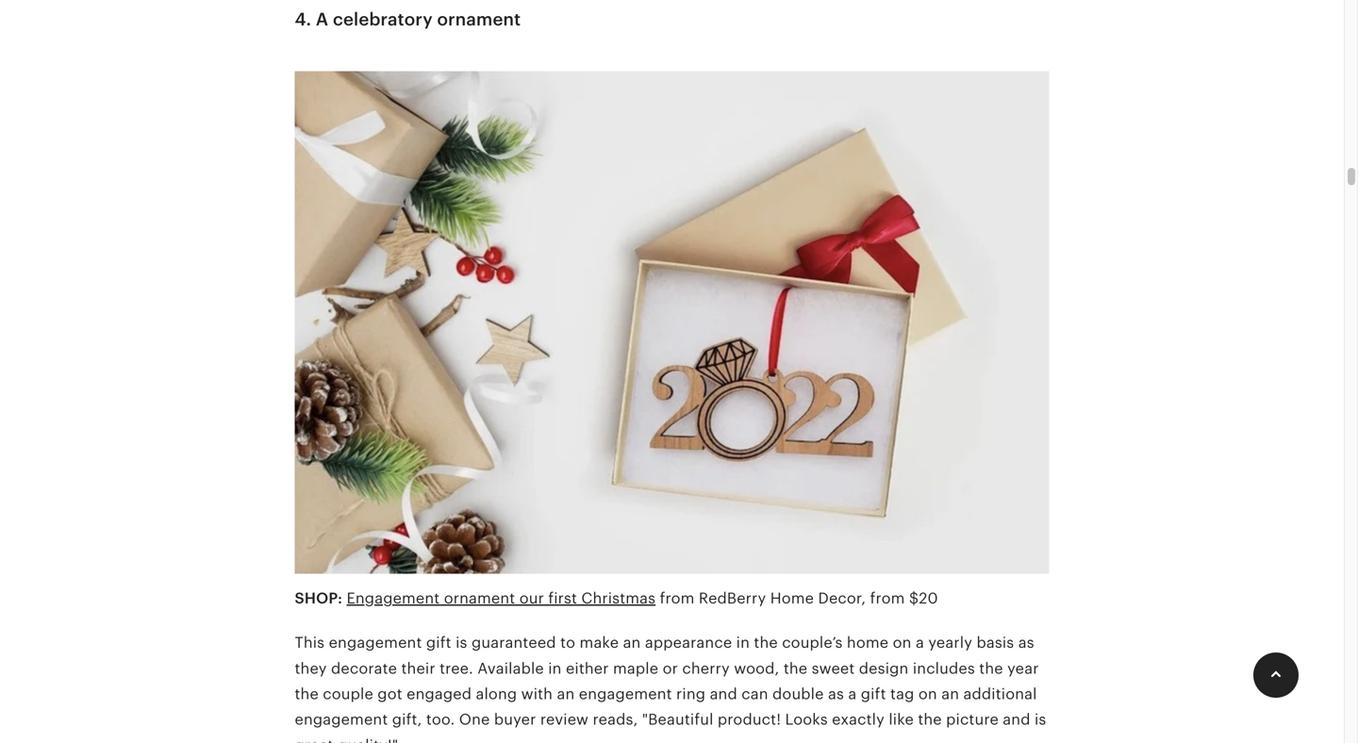 Task type: locate. For each thing, give the bounding box(es) containing it.
is up tree.
[[456, 635, 468, 652]]

in
[[737, 635, 750, 652], [548, 660, 562, 677]]

along
[[476, 686, 517, 703]]

as up the year
[[1019, 635, 1035, 652]]

make
[[580, 635, 619, 652]]

gift down design
[[861, 686, 887, 703]]

on up design
[[893, 635, 912, 652]]

an up review
[[557, 686, 575, 703]]

as
[[1019, 635, 1035, 652], [828, 686, 845, 703]]

cherry
[[683, 660, 730, 677]]

1 horizontal spatial a
[[916, 635, 925, 652]]

engagement
[[329, 635, 422, 652], [579, 686, 673, 703], [295, 712, 388, 729]]

or
[[663, 660, 678, 677]]

0 vertical spatial a
[[916, 635, 925, 652]]

too.
[[426, 712, 455, 729]]

is
[[456, 635, 468, 652], [1035, 712, 1047, 729]]

1 horizontal spatial is
[[1035, 712, 1047, 729]]

0 horizontal spatial from
[[660, 590, 695, 607]]

1 from from the left
[[660, 590, 695, 607]]

additional
[[964, 686, 1038, 703]]

a left "yearly"
[[916, 635, 925, 652]]

0 vertical spatial and
[[710, 686, 738, 703]]

engagement up reads,
[[579, 686, 673, 703]]

1 vertical spatial ornament
[[444, 590, 516, 607]]

0 horizontal spatial is
[[456, 635, 468, 652]]

0 vertical spatial engagement
[[329, 635, 422, 652]]

an down includes
[[942, 686, 960, 703]]

0 vertical spatial ornament
[[437, 10, 521, 29]]

and down additional
[[1003, 712, 1031, 729]]

one
[[459, 712, 490, 729]]

a up exactly
[[849, 686, 857, 703]]

0 horizontal spatial as
[[828, 686, 845, 703]]

decorate
[[331, 660, 397, 677]]

from
[[660, 590, 695, 607], [871, 590, 905, 607]]

the
[[754, 635, 778, 652], [784, 660, 808, 677], [980, 660, 1004, 677], [295, 686, 319, 703], [919, 712, 942, 729]]

ornament
[[437, 10, 521, 29], [444, 590, 516, 607]]

sweet
[[812, 660, 855, 677]]

an
[[623, 635, 641, 652], [557, 686, 575, 703], [942, 686, 960, 703]]

0 horizontal spatial gift
[[426, 635, 452, 652]]

couple
[[323, 686, 374, 703]]

on right tag
[[919, 686, 938, 703]]

4. a celebratory ornament
[[295, 10, 521, 29]]

can
[[742, 686, 769, 703]]

got
[[378, 686, 403, 703]]

1 horizontal spatial in
[[737, 635, 750, 652]]

engagement ornament 2022 image
[[295, 59, 1050, 586]]

1 vertical spatial gift
[[861, 686, 887, 703]]

is down additional
[[1035, 712, 1047, 729]]

1 vertical spatial engagement
[[579, 686, 673, 703]]

gift up tree.
[[426, 635, 452, 652]]

christmas
[[582, 590, 656, 607]]

and down cherry
[[710, 686, 738, 703]]

1 vertical spatial as
[[828, 686, 845, 703]]

0 vertical spatial gift
[[426, 635, 452, 652]]

0 vertical spatial in
[[737, 635, 750, 652]]

shop: engagement ornament our first christmas from redberry home decor, from $20
[[295, 590, 939, 607]]

in up wood,
[[737, 635, 750, 652]]

0 horizontal spatial on
[[893, 635, 912, 652]]

from up appearance
[[660, 590, 695, 607]]

tag
[[891, 686, 915, 703]]

1 vertical spatial in
[[548, 660, 562, 677]]

appearance
[[645, 635, 733, 652]]

as down sweet
[[828, 686, 845, 703]]

1 vertical spatial on
[[919, 686, 938, 703]]

2 horizontal spatial an
[[942, 686, 960, 703]]

an up maple
[[623, 635, 641, 652]]

the up double
[[784, 660, 808, 677]]

0 horizontal spatial a
[[849, 686, 857, 703]]

1 horizontal spatial and
[[1003, 712, 1031, 729]]

wood,
[[734, 660, 780, 677]]

decor,
[[819, 590, 866, 607]]

gift
[[426, 635, 452, 652], [861, 686, 887, 703]]

the right like
[[919, 712, 942, 729]]

engaged
[[407, 686, 472, 703]]

from left the $20
[[871, 590, 905, 607]]

0 vertical spatial as
[[1019, 635, 1035, 652]]

quality!"
[[338, 737, 398, 744]]

looks
[[786, 712, 828, 729]]

a
[[916, 635, 925, 652], [849, 686, 857, 703]]

engagement down "couple"
[[295, 712, 388, 729]]

in down to
[[548, 660, 562, 677]]

0 vertical spatial on
[[893, 635, 912, 652]]

0 horizontal spatial in
[[548, 660, 562, 677]]

ring
[[677, 686, 706, 703]]

1 horizontal spatial from
[[871, 590, 905, 607]]

buyer
[[494, 712, 536, 729]]

engagement up decorate
[[329, 635, 422, 652]]

and
[[710, 686, 738, 703], [1003, 712, 1031, 729]]

on
[[893, 635, 912, 652], [919, 686, 938, 703]]

includes
[[913, 660, 976, 677]]

1 horizontal spatial gift
[[861, 686, 887, 703]]

1 vertical spatial is
[[1035, 712, 1047, 729]]

0 vertical spatial is
[[456, 635, 468, 652]]



Task type: vqa. For each thing, say whether or not it's contained in the screenshot.
Quality!"
yes



Task type: describe. For each thing, give the bounding box(es) containing it.
basis
[[977, 635, 1015, 652]]

1 horizontal spatial as
[[1019, 635, 1035, 652]]

1 horizontal spatial an
[[623, 635, 641, 652]]

they
[[295, 660, 327, 677]]

product!
[[718, 712, 781, 729]]

great
[[295, 737, 334, 744]]

gift,
[[392, 712, 422, 729]]

celebratory
[[333, 10, 433, 29]]

"beautiful
[[642, 712, 714, 729]]

engagement ornament our first christmas link
[[347, 590, 656, 607]]

to
[[561, 635, 576, 652]]

$20
[[910, 590, 939, 607]]

engagement
[[347, 590, 440, 607]]

0 horizontal spatial an
[[557, 686, 575, 703]]

yearly
[[929, 635, 973, 652]]

the down 'basis'
[[980, 660, 1004, 677]]

2 from from the left
[[871, 590, 905, 607]]

a
[[316, 10, 329, 29]]

couple's
[[782, 635, 843, 652]]

maple
[[613, 660, 659, 677]]

first
[[549, 590, 578, 607]]

either
[[566, 660, 609, 677]]

exactly
[[832, 712, 885, 729]]

0 horizontal spatial and
[[710, 686, 738, 703]]

the down they
[[295, 686, 319, 703]]

1 horizontal spatial on
[[919, 686, 938, 703]]

review
[[541, 712, 589, 729]]

our
[[520, 590, 544, 607]]

home
[[847, 635, 889, 652]]

with
[[522, 686, 553, 703]]

available
[[478, 660, 544, 677]]

shop:
[[295, 590, 343, 607]]

picture
[[947, 712, 999, 729]]

tree.
[[440, 660, 474, 677]]

home
[[771, 590, 814, 607]]

their
[[402, 660, 436, 677]]

1 vertical spatial a
[[849, 686, 857, 703]]

redberry
[[699, 590, 767, 607]]

year
[[1008, 660, 1039, 677]]

4.
[[295, 10, 312, 29]]

1 vertical spatial and
[[1003, 712, 1031, 729]]

this engagement gift is guaranteed to make an appearance in the couple's home on a yearly basis as they decorate their tree. available in either maple or cherry wood, the sweet design includes the year the couple got engaged along with an engagement ring and can double as a gift tag on an additional engagement gift, too. one buyer review reads, "beautiful product! looks exactly like the picture and is great quality!"
[[295, 635, 1047, 744]]

double
[[773, 686, 824, 703]]

reads,
[[593, 712, 638, 729]]

like
[[889, 712, 914, 729]]

2 vertical spatial engagement
[[295, 712, 388, 729]]

guaranteed
[[472, 635, 556, 652]]

the up wood,
[[754, 635, 778, 652]]

design
[[859, 660, 909, 677]]

this
[[295, 635, 325, 652]]



